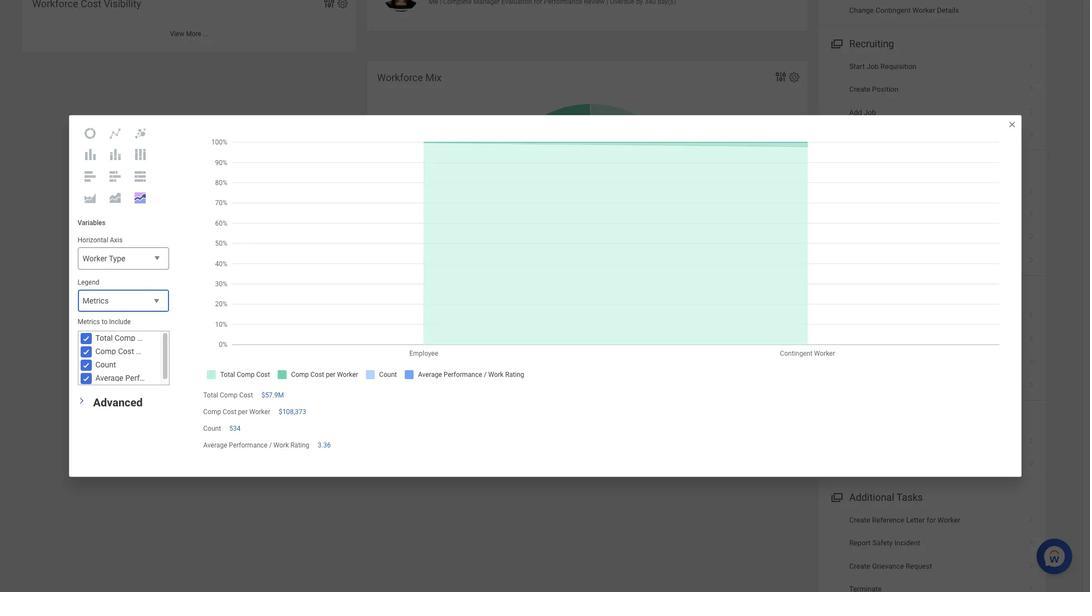 Task type: describe. For each thing, give the bounding box(es) containing it.
13 button
[[575, 180, 609, 219]]

donut image
[[83, 127, 97, 140]]

enter time for worker
[[849, 335, 920, 344]]

enter time for worker list
[[819, 305, 1046, 397]]

variables
[[78, 219, 106, 227]]

8 chevron right image from the top
[[1025, 354, 1039, 366]]

create for create reference letter for worker
[[849, 516, 871, 525]]

start for start performance review for employee
[[849, 256, 865, 265]]

work
[[274, 442, 289, 450]]

4 chevron right image from the top
[[1025, 308, 1039, 319]]

details
[[937, 6, 959, 15]]

create for create position
[[849, 85, 871, 94]]

tasks
[[897, 492, 923, 503]]

incident
[[895, 539, 921, 548]]

advanced dialog
[[69, 115, 1022, 477]]

position
[[872, 85, 899, 94]]

chevron down image
[[78, 394, 85, 408]]

close chart settings image
[[1008, 120, 1017, 129]]

comp cost per worker inside metrics to include group
[[95, 347, 174, 356]]

report
[[849, 539, 871, 548]]

clustered column image
[[83, 148, 97, 162]]

horizontal axis group
[[78, 236, 169, 270]]

1 horizontal spatial total comp cost
[[203, 391, 253, 399]]

start performance review for employee link
[[819, 249, 1046, 272]]

to
[[102, 318, 108, 326]]

chevron right image inside start job requisition link
[[1025, 58, 1039, 69]]

3.36 button
[[318, 441, 333, 450]]

view
[[170, 30, 184, 38]]

worker type
[[83, 254, 125, 263]]

for for letter
[[927, 516, 936, 525]]

workforce cost visibility element
[[22, 0, 356, 52]]

per inside metrics to include group
[[136, 347, 147, 356]]

grievance
[[872, 562, 904, 571]]

review
[[910, 256, 933, 265]]

3 check small image from the top
[[79, 359, 93, 372]]

workforce
[[377, 72, 423, 83]]

advanced
[[93, 396, 143, 409]]

comp down include
[[115, 334, 135, 343]]

report safety incident link
[[819, 532, 1046, 555]]

534
[[229, 425, 241, 433]]

job for add
[[864, 108, 876, 117]]

workforce mix
[[377, 72, 442, 83]]

chevron right image inside change contingent worker details link
[[1025, 2, 1039, 14]]

chevron right image inside 'start performance review for employee' link
[[1025, 252, 1039, 264]]

view more ... link
[[22, 25, 356, 43]]

job for start
[[867, 62, 879, 71]]

11 chevron right image from the top
[[1025, 581, 1039, 592]]

$57.9m button
[[261, 391, 286, 400]]

$108,373
[[279, 408, 306, 416]]

start job requisition link
[[819, 55, 1046, 78]]

comp up average
[[203, 408, 221, 416]]

1 vertical spatial per
[[238, 408, 248, 416]]

learning,
[[849, 163, 890, 174]]

13 count
[[575, 182, 607, 228]]

additional tasks
[[849, 492, 923, 503]]

5 chevron right image from the top
[[1025, 229, 1039, 241]]

check small image
[[79, 372, 93, 385]]

create grievance request link
[[819, 555, 1046, 578]]

rating
[[291, 442, 309, 450]]

cost down include
[[118, 347, 134, 356]]

reference
[[872, 516, 905, 525]]

worker inside dropdown button
[[83, 254, 107, 263]]

clustered bar image
[[83, 170, 97, 183]]

average
[[203, 442, 227, 450]]

2 vertical spatial count
[[203, 425, 221, 433]]

horizontal axis
[[78, 236, 123, 244]]

legend group
[[78, 278, 169, 313]]

legend
[[78, 279, 99, 286]]

worker type button
[[78, 247, 169, 270]]

cost left $57.9m
[[239, 391, 253, 399]]

bubble image
[[134, 127, 147, 140]]

100% column image
[[134, 148, 147, 162]]

worker inside list
[[897, 335, 920, 344]]

9 chevron right image from the top
[[1025, 433, 1039, 445]]

chevron right image inside "create reference letter for worker" link
[[1025, 512, 1039, 523]]

performance for employee
[[867, 256, 909, 265]]

metrics for metrics to include
[[78, 318, 100, 326]]

letter
[[906, 516, 925, 525]]

/
[[269, 442, 272, 450]]

horizontal
[[78, 236, 108, 244]]

total comp cost inside metrics to include group
[[95, 334, 153, 343]]

100% area image
[[134, 191, 147, 205]]

comp down to
[[95, 347, 116, 356]]

additional
[[849, 492, 895, 503]]

type
[[109, 254, 125, 263]]

metrics to include group
[[78, 318, 174, 385]]

performance for rating
[[229, 442, 268, 450]]

menu group image for additional tasks
[[829, 489, 844, 504]]

metrics for metrics
[[83, 296, 109, 305]]

2 list from the top
[[819, 430, 1046, 476]]

start performance review for employee
[[849, 256, 977, 265]]

3 chevron right image from the top
[[1025, 127, 1039, 139]]

menu group image
[[829, 160, 844, 175]]

line image
[[108, 127, 122, 140]]



Task type: vqa. For each thing, say whether or not it's contained in the screenshot.
33
no



Task type: locate. For each thing, give the bounding box(es) containing it.
0 vertical spatial for
[[935, 256, 944, 265]]

1 horizontal spatial count
[[203, 425, 221, 433]]

performance down 534 button at the left
[[229, 442, 268, 450]]

create up report on the bottom
[[849, 516, 871, 525]]

cost down metrics dropdown button
[[137, 334, 153, 343]]

1 menu group image from the top
[[829, 35, 844, 50]]

contingent
[[876, 6, 911, 15]]

comp up 534
[[220, 391, 238, 399]]

1 vertical spatial start
[[849, 256, 865, 265]]

list for recruiting
[[819, 55, 1046, 147]]

comp cost per worker
[[95, 347, 174, 356], [203, 408, 270, 416]]

count up advanced button
[[95, 360, 116, 369]]

$108,373 button
[[279, 408, 308, 417]]

advanced button
[[93, 396, 143, 409]]

metrics button
[[78, 290, 169, 313]]

start inside list
[[849, 256, 865, 265]]

menu group image for recruiting
[[829, 35, 844, 50]]

0 vertical spatial total comp cost
[[95, 334, 153, 343]]

create position
[[849, 85, 899, 94]]

...
[[203, 30, 208, 38]]

metrics to include
[[78, 318, 131, 326]]

more
[[186, 30, 201, 38]]

3.36
[[318, 442, 331, 450]]

learning, talent & performance
[[849, 163, 989, 174]]

add job link
[[819, 101, 1046, 124]]

performance
[[931, 163, 989, 174], [867, 256, 909, 265], [229, 442, 268, 450]]

check small image for comp
[[79, 345, 93, 359]]

1 vertical spatial count
[[95, 360, 116, 369]]

chevron right image
[[1025, 58, 1039, 69], [1025, 104, 1039, 116], [1025, 183, 1039, 194], [1025, 206, 1039, 217], [1025, 229, 1039, 241], [1025, 252, 1039, 264], [1025, 331, 1039, 343], [1025, 354, 1039, 366], [1025, 433, 1039, 445], [1025, 512, 1039, 523], [1025, 581, 1039, 592]]

metrics inside metrics dropdown button
[[83, 296, 109, 305]]

start for start job requisition
[[849, 62, 865, 71]]

time
[[868, 335, 884, 344]]

0 horizontal spatial total
[[95, 334, 113, 343]]

worker
[[913, 6, 935, 15], [83, 254, 107, 263], [897, 335, 920, 344], [149, 347, 174, 356], [249, 408, 270, 416], [938, 516, 961, 525]]

1 vertical spatial list
[[819, 430, 1046, 476]]

list
[[819, 55, 1046, 147], [819, 430, 1046, 476], [819, 509, 1046, 592]]

0 vertical spatial list
[[819, 55, 1046, 147]]

menu group image
[[829, 35, 844, 50], [829, 489, 844, 504]]

chevron right image
[[1025, 2, 1039, 14], [1025, 81, 1039, 92], [1025, 127, 1039, 139], [1025, 308, 1039, 319], [1025, 377, 1039, 389], [1025, 456, 1039, 468], [1025, 535, 1039, 546], [1025, 558, 1039, 570]]

100% bar image
[[134, 170, 147, 183]]

for inside list
[[886, 335, 895, 344]]

total up average
[[203, 391, 218, 399]]

534 button
[[229, 424, 242, 433]]

0 vertical spatial start
[[849, 62, 865, 71]]

1 vertical spatial for
[[886, 335, 895, 344]]

1 vertical spatial job
[[864, 108, 876, 117]]

stacked area image
[[108, 191, 122, 205]]

2 vertical spatial performance
[[229, 442, 268, 450]]

1 chevron right image from the top
[[1025, 2, 1039, 14]]

view more ...
[[170, 30, 208, 38]]

0 horizontal spatial performance
[[229, 442, 268, 450]]

create grievance request
[[849, 562, 932, 571]]

1 create from the top
[[849, 85, 871, 94]]

count
[[581, 220, 600, 228], [95, 360, 116, 369], [203, 425, 221, 433]]

2 horizontal spatial count
[[581, 220, 600, 228]]

count up average
[[203, 425, 221, 433]]

3 list from the top
[[819, 509, 1046, 592]]

performance inside list
[[867, 256, 909, 265]]

job
[[867, 62, 879, 71], [864, 108, 876, 117]]

2 horizontal spatial performance
[[931, 163, 989, 174]]

total comp cost
[[95, 334, 153, 343], [203, 391, 253, 399]]

0 vertical spatial menu group image
[[829, 35, 844, 50]]

7 chevron right image from the top
[[1025, 331, 1039, 343]]

chevron right image inside create position link
[[1025, 81, 1039, 92]]

4 chevron right image from the top
[[1025, 206, 1039, 217]]

per
[[136, 347, 147, 356], [238, 408, 248, 416]]

create for create grievance request
[[849, 562, 871, 571]]

create down report on the bottom
[[849, 562, 871, 571]]

for right letter
[[927, 516, 936, 525]]

chevron right image inside report safety incident link
[[1025, 535, 1039, 546]]

2 menu group image from the top
[[829, 489, 844, 504]]

0 vertical spatial count
[[581, 220, 600, 228]]

8 chevron right image from the top
[[1025, 558, 1039, 570]]

safety
[[873, 539, 893, 548]]

requisition
[[881, 62, 917, 71]]

chevron right image inside enter time for worker link
[[1025, 331, 1039, 343]]

&
[[922, 163, 928, 174]]

0 vertical spatial job
[[867, 62, 879, 71]]

list for additional tasks
[[819, 509, 1046, 592]]

change
[[849, 6, 874, 15]]

metrics
[[83, 296, 109, 305], [78, 318, 100, 326]]

check small image down metrics to include
[[79, 332, 93, 345]]

total comp cost up 534
[[203, 391, 253, 399]]

enter
[[849, 335, 866, 344]]

create reference letter for worker
[[849, 516, 961, 525]]

2 check small image from the top
[[79, 345, 93, 359]]

overlaid area image
[[83, 191, 97, 205]]

performance right &
[[931, 163, 989, 174]]

0 horizontal spatial total comp cost
[[95, 334, 153, 343]]

0 vertical spatial metrics
[[83, 296, 109, 305]]

metrics inside metrics to include group
[[78, 318, 100, 326]]

13
[[575, 182, 607, 216]]

create reference letter for worker link
[[819, 509, 1046, 532]]

count down 13 button
[[581, 220, 600, 228]]

0 horizontal spatial per
[[136, 347, 147, 356]]

0 vertical spatial per
[[136, 347, 147, 356]]

include
[[109, 318, 131, 326]]

6 chevron right image from the top
[[1025, 456, 1039, 468]]

1 horizontal spatial total
[[203, 391, 218, 399]]

total down metrics to include
[[95, 334, 113, 343]]

axis
[[110, 236, 123, 244]]

job right add
[[864, 108, 876, 117]]

1 check small image from the top
[[79, 332, 93, 345]]

menu group image left additional
[[829, 489, 844, 504]]

stacked bar image
[[108, 170, 122, 183]]

employee
[[946, 256, 977, 265]]

comp cost per worker up 534 button at the left
[[203, 408, 270, 416]]

create
[[849, 85, 871, 94], [849, 516, 871, 525], [849, 562, 871, 571]]

1 chevron right image from the top
[[1025, 58, 1039, 69]]

create up add job
[[849, 85, 871, 94]]

5 chevron right image from the top
[[1025, 377, 1039, 389]]

1 vertical spatial create
[[849, 516, 871, 525]]

1 vertical spatial comp cost per worker
[[203, 408, 270, 416]]

count inside 13 count
[[581, 220, 600, 228]]

1 vertical spatial total
[[203, 391, 218, 399]]

recruiting
[[849, 38, 894, 49]]

performance left review
[[867, 256, 909, 265]]

menu group image left recruiting at the top right
[[829, 35, 844, 50]]

talent
[[892, 163, 920, 174]]

7 chevron right image from the top
[[1025, 535, 1039, 546]]

start
[[849, 62, 865, 71], [849, 256, 865, 265]]

change contingent worker details link
[[819, 0, 1046, 22]]

add
[[849, 108, 862, 117]]

for
[[935, 256, 944, 265], [886, 335, 895, 344], [927, 516, 936, 525]]

list containing start job requisition
[[819, 55, 1046, 147]]

job inside "link"
[[864, 108, 876, 117]]

total comp cost down include
[[95, 334, 153, 343]]

variables group
[[69, 210, 177, 394]]

1 vertical spatial total comp cost
[[203, 391, 253, 399]]

for for review
[[935, 256, 944, 265]]

for right time
[[886, 335, 895, 344]]

list containing create reference letter for worker
[[819, 509, 1046, 592]]

2 vertical spatial create
[[849, 562, 871, 571]]

metrics down 'legend'
[[83, 296, 109, 305]]

1 start from the top
[[849, 62, 865, 71]]

cost
[[137, 334, 153, 343], [118, 347, 134, 356], [239, 391, 253, 399], [223, 408, 237, 416]]

cost up 534
[[223, 408, 237, 416]]

enter time for worker link
[[819, 328, 1046, 351]]

count inside metrics to include group
[[95, 360, 116, 369]]

mix
[[426, 72, 442, 83]]

1 list from the top
[[819, 55, 1046, 147]]

comp
[[115, 334, 135, 343], [95, 347, 116, 356], [220, 391, 238, 399], [203, 408, 221, 416]]

change contingent worker details
[[849, 6, 959, 15]]

0 vertical spatial comp cost per worker
[[95, 347, 174, 356]]

report safety incident
[[849, 539, 921, 548]]

performance inside advanced dialog
[[229, 442, 268, 450]]

0 vertical spatial total
[[95, 334, 113, 343]]

1 vertical spatial menu group image
[[829, 489, 844, 504]]

0 horizontal spatial count
[[95, 360, 116, 369]]

2 vertical spatial for
[[927, 516, 936, 525]]

chevron right image inside "add job" "link"
[[1025, 104, 1039, 116]]

6 chevron right image from the top
[[1025, 252, 1039, 264]]

start job requisition
[[849, 62, 917, 71]]

comp cost per worker down include
[[95, 347, 174, 356]]

3 chevron right image from the top
[[1025, 183, 1039, 194]]

check small image for total
[[79, 332, 93, 345]]

check small image
[[79, 332, 93, 345], [79, 345, 93, 359], [79, 359, 93, 372]]

3 create from the top
[[849, 562, 871, 571]]

average performance / work rating
[[203, 442, 309, 450]]

job down recruiting at the top right
[[867, 62, 879, 71]]

check small image up check small image on the left bottom of page
[[79, 345, 93, 359]]

$57.9m
[[261, 391, 284, 399]]

chevron right image inside the create grievance request link
[[1025, 558, 1039, 570]]

1 horizontal spatial per
[[238, 408, 248, 416]]

2 chevron right image from the top
[[1025, 104, 1039, 116]]

1 vertical spatial metrics
[[78, 318, 100, 326]]

for inside list
[[935, 256, 944, 265]]

1 horizontal spatial comp cost per worker
[[203, 408, 270, 416]]

1 vertical spatial performance
[[867, 256, 909, 265]]

2 create from the top
[[849, 516, 871, 525]]

workforce mix element
[[367, 61, 808, 369]]

total
[[95, 334, 113, 343], [203, 391, 218, 399]]

1 horizontal spatial performance
[[867, 256, 909, 265]]

stacked column image
[[108, 148, 122, 162]]

2 vertical spatial list
[[819, 509, 1046, 592]]

worker inside metrics to include group
[[149, 347, 174, 356]]

2 start from the top
[[849, 256, 865, 265]]

2 chevron right image from the top
[[1025, 81, 1039, 92]]

request
[[906, 562, 932, 571]]

10 chevron right image from the top
[[1025, 512, 1039, 523]]

check small image up chevron down icon
[[79, 359, 93, 372]]

0 horizontal spatial comp cost per worker
[[95, 347, 174, 356]]

start performance review for employee list
[[819, 180, 1046, 272]]

total inside metrics to include group
[[95, 334, 113, 343]]

metrics left to
[[78, 318, 100, 326]]

0 vertical spatial create
[[849, 85, 871, 94]]

add job
[[849, 108, 876, 117]]

create position link
[[819, 78, 1046, 101]]

0 vertical spatial performance
[[931, 163, 989, 174]]

for right review
[[935, 256, 944, 265]]



